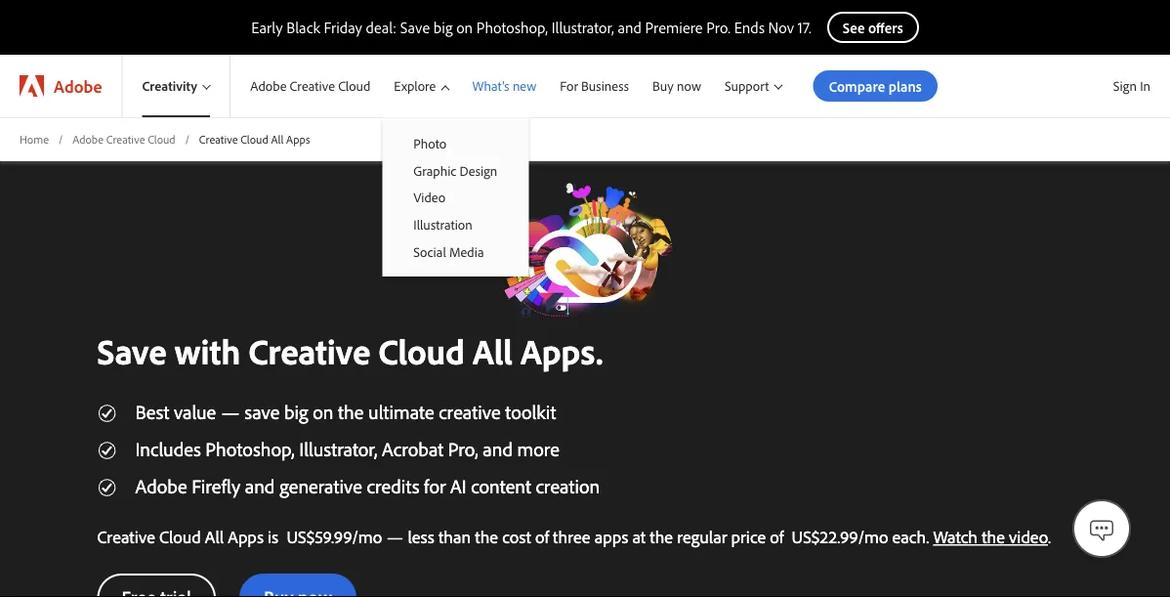 Task type: vqa. For each thing, say whether or not it's contained in the screenshot.
the topmost '800-'
no



Task type: locate. For each thing, give the bounding box(es) containing it.
1 horizontal spatial adobe creative cloud
[[250, 77, 371, 94]]

save
[[245, 398, 280, 423]]

us$
[[287, 526, 315, 547], [792, 526, 820, 547]]

design
[[460, 162, 498, 179]]

99 right 22
[[840, 526, 859, 547]]

cloud
[[338, 77, 371, 94], [148, 131, 176, 146], [241, 131, 268, 146], [379, 329, 465, 373], [159, 526, 201, 547]]

includes
[[135, 436, 201, 461]]

ai
[[450, 473, 467, 498]]

1 horizontal spatial us$
[[792, 526, 820, 547]]

illustrator, up for business
[[552, 18, 614, 37]]

0 vertical spatial adobe creative cloud
[[250, 77, 371, 94]]

0 horizontal spatial 99
[[334, 526, 352, 547]]

/mo
[[352, 526, 382, 547], [859, 526, 889, 547]]

0 horizontal spatial .
[[331, 526, 334, 547]]

0 horizontal spatial us$
[[287, 526, 315, 547]]

0 horizontal spatial on
[[313, 398, 334, 423]]

photoshop, up what's new
[[477, 18, 548, 37]]

1 horizontal spatial .
[[838, 526, 840, 547]]

.
[[331, 526, 334, 547], [838, 526, 840, 547], [1048, 526, 1051, 547]]

1 us$ from the left
[[287, 526, 315, 547]]

of
[[535, 526, 549, 547], [770, 526, 784, 547]]

0 vertical spatial big
[[434, 18, 453, 37]]

1 horizontal spatial big
[[434, 18, 453, 37]]

0 vertical spatial circled checkmark bullet point image
[[97, 403, 117, 423]]

adobe creative cloud down black
[[250, 77, 371, 94]]

adobe creative cloud
[[250, 77, 371, 94], [72, 131, 176, 146]]

toolkit
[[506, 398, 556, 423]]

best
[[135, 398, 169, 423]]

0 vertical spatial photoshop,
[[477, 18, 548, 37]]

and right pro,
[[483, 436, 513, 461]]

circled checkmark bullet point image for adobe
[[97, 478, 117, 497]]

0 horizontal spatial big
[[284, 398, 308, 423]]

for business link
[[549, 55, 641, 117]]

now
[[677, 77, 702, 94]]

1 vertical spatial apps
[[228, 526, 264, 547]]

99
[[334, 526, 352, 547], [840, 526, 859, 547]]

1 vertical spatial and
[[483, 436, 513, 461]]

friday
[[324, 18, 362, 37]]

0 horizontal spatial of
[[535, 526, 549, 547]]

what's
[[473, 77, 510, 94]]

pro,
[[448, 436, 478, 461]]

0 vertical spatial save
[[400, 18, 430, 37]]

1 vertical spatial illustrator,
[[299, 436, 378, 461]]

the
[[338, 398, 364, 423], [475, 526, 498, 547], [650, 526, 673, 547], [982, 526, 1005, 547]]

2 . from the left
[[838, 526, 840, 547]]

on up what's
[[456, 18, 473, 37]]

and
[[618, 18, 642, 37], [483, 436, 513, 461], [245, 473, 275, 498]]

group
[[382, 117, 529, 276]]

2 horizontal spatial .
[[1048, 526, 1051, 547]]

0 vertical spatial apps
[[286, 131, 310, 146]]

on
[[456, 18, 473, 37], [313, 398, 334, 423]]

2 /mo from the left
[[859, 526, 889, 547]]

/mo right 59
[[352, 526, 382, 547]]

— left less
[[386, 526, 404, 547]]

2 horizontal spatial all
[[473, 329, 513, 373]]

watch
[[934, 526, 978, 547]]

1 vertical spatial save
[[97, 329, 167, 373]]

0 vertical spatial illustrator,
[[552, 18, 614, 37]]

sign in button
[[1110, 69, 1155, 103]]

graphic design link
[[382, 157, 529, 184]]

what's new
[[473, 77, 537, 94]]

us$22.99 per month per license element
[[792, 526, 889, 547]]

1 vertical spatial circled checkmark bullet point image
[[97, 440, 117, 460]]

adobe link
[[0, 55, 122, 117]]

3 . from the left
[[1048, 526, 1051, 547]]

black
[[287, 18, 320, 37]]

big right save
[[284, 398, 308, 423]]

the left cost
[[475, 526, 498, 547]]

1 horizontal spatial save
[[400, 18, 430, 37]]

0 vertical spatial all
[[271, 131, 284, 146]]

1 vertical spatial —
[[386, 526, 404, 547]]

0 horizontal spatial and
[[245, 473, 275, 498]]

1 99 from the left
[[334, 526, 352, 547]]

buy now link
[[641, 55, 713, 117]]

us$ right is
[[287, 526, 315, 547]]

adobe down includes
[[135, 473, 187, 498]]

photoshop, down save
[[206, 436, 295, 461]]

business
[[581, 77, 629, 94]]

adobe creative cloud link down black
[[231, 55, 382, 117]]

—
[[221, 398, 240, 423], [386, 526, 404, 547]]

1 horizontal spatial of
[[770, 526, 784, 547]]

photoshop,
[[477, 18, 548, 37], [206, 436, 295, 461]]

save right deal:
[[400, 18, 430, 37]]

social
[[414, 243, 446, 260]]

2 vertical spatial and
[[245, 473, 275, 498]]

adobe creative cloud link
[[231, 55, 382, 117], [72, 131, 176, 147]]

0 vertical spatial and
[[618, 18, 642, 37]]

less
[[408, 526, 435, 547]]

includes photoshop, illustrator, acrobat pro, and more
[[135, 436, 560, 461]]

0 vertical spatial —
[[221, 398, 240, 423]]

of right price
[[770, 526, 784, 547]]

1 horizontal spatial all
[[271, 131, 284, 146]]

1 horizontal spatial 99
[[840, 526, 859, 547]]

adobe right "home"
[[72, 131, 104, 146]]

1 horizontal spatial photoshop,
[[477, 18, 548, 37]]

3 circled checkmark bullet point image from the top
[[97, 478, 117, 497]]

1 vertical spatial photoshop,
[[206, 436, 295, 461]]

than
[[439, 526, 471, 547]]

all for creative cloud all apps
[[271, 131, 284, 146]]

creative cloud all apps
[[199, 131, 310, 146]]

1 vertical spatial adobe creative cloud
[[72, 131, 176, 146]]

0 horizontal spatial /mo
[[352, 526, 382, 547]]

us$59.99 per month per license element
[[287, 526, 382, 547]]

1 horizontal spatial /mo
[[859, 526, 889, 547]]

illustrator, down "best value — save big on the ultimate creative toolkit"
[[299, 436, 378, 461]]

2 vertical spatial all
[[205, 526, 224, 547]]

all
[[271, 131, 284, 146], [473, 329, 513, 373], [205, 526, 224, 547]]

us$ right price
[[792, 526, 820, 547]]

in
[[1140, 77, 1151, 94]]

graphic
[[414, 162, 457, 179]]

save
[[400, 18, 430, 37], [97, 329, 167, 373]]

1 vertical spatial adobe creative cloud link
[[72, 131, 176, 147]]

big right deal:
[[434, 18, 453, 37]]

— left save
[[221, 398, 240, 423]]

. right watch
[[1048, 526, 1051, 547]]

circled checkmark bullet point image
[[97, 403, 117, 423], [97, 440, 117, 460], [97, 478, 117, 497]]

new
[[513, 77, 537, 94]]

of right cost
[[535, 526, 549, 547]]

1 vertical spatial on
[[313, 398, 334, 423]]

generative
[[279, 473, 363, 498]]

save up best
[[97, 329, 167, 373]]

. left "each."
[[838, 526, 840, 547]]

illustration link
[[382, 211, 529, 238]]

ultimate
[[368, 398, 434, 423]]

. down the generative
[[331, 526, 334, 547]]

1 horizontal spatial adobe creative cloud link
[[231, 55, 382, 117]]

apps
[[286, 131, 310, 146], [228, 526, 264, 547]]

99 right 59
[[334, 526, 352, 547]]

2 vertical spatial circled checkmark bullet point image
[[97, 478, 117, 497]]

adobe creative cloud down creativity
[[72, 131, 176, 146]]

0 horizontal spatial apps
[[228, 526, 264, 547]]

1 horizontal spatial apps
[[286, 131, 310, 146]]

0 vertical spatial on
[[456, 18, 473, 37]]

apps for creative cloud all apps
[[286, 131, 310, 146]]

sign
[[1114, 77, 1137, 94]]

1 horizontal spatial —
[[386, 526, 404, 547]]

what's new link
[[461, 55, 549, 117]]

and right firefly
[[245, 473, 275, 498]]

0 horizontal spatial all
[[205, 526, 224, 547]]

1 circled checkmark bullet point image from the top
[[97, 403, 117, 423]]

2 horizontal spatial and
[[618, 18, 642, 37]]

creativity
[[142, 77, 197, 94]]

0 vertical spatial adobe creative cloud link
[[231, 55, 382, 117]]

2 of from the left
[[770, 526, 784, 547]]

with
[[175, 329, 241, 373]]

adobe creative cloud link down creativity
[[72, 131, 176, 147]]

adobe
[[54, 75, 102, 97], [250, 77, 287, 94], [72, 131, 104, 146], [135, 473, 187, 498]]

adobe left creativity
[[54, 75, 102, 97]]

pro.
[[707, 18, 731, 37]]

creative cloud all apps is us$ 59 . 99 /mo — less than the cost of three apps at the regular price of us$ 22 . 99 /mo each. watch the video .
[[97, 526, 1051, 547]]

group containing photo
[[382, 117, 529, 276]]

on up includes photoshop, illustrator, acrobat pro, and more
[[313, 398, 334, 423]]

/mo left "each."
[[859, 526, 889, 547]]

and left premiere
[[618, 18, 642, 37]]

1 . from the left
[[331, 526, 334, 547]]

illustrator,
[[552, 18, 614, 37], [299, 436, 378, 461]]

2 circled checkmark bullet point image from the top
[[97, 440, 117, 460]]

video link
[[382, 184, 529, 211]]



Task type: describe. For each thing, give the bounding box(es) containing it.
adobe firefly and generative credits for ai content creation
[[135, 473, 600, 498]]

firefly
[[192, 473, 240, 498]]

2 99 from the left
[[840, 526, 859, 547]]

more
[[517, 436, 560, 461]]

credits
[[367, 473, 420, 498]]

creative
[[439, 398, 501, 423]]

content
[[471, 473, 531, 498]]

graphic design
[[414, 162, 498, 179]]

sign in
[[1114, 77, 1151, 94]]

at
[[633, 526, 646, 547]]

buy
[[653, 77, 674, 94]]

buy now
[[653, 77, 702, 94]]

circled checkmark bullet point image for includes
[[97, 440, 117, 460]]

nov
[[769, 18, 795, 37]]

1 horizontal spatial illustrator,
[[552, 18, 614, 37]]

social media
[[414, 243, 484, 260]]

0 horizontal spatial adobe creative cloud
[[72, 131, 176, 146]]

0 horizontal spatial photoshop,
[[206, 436, 295, 461]]

support
[[725, 77, 769, 94]]

0 horizontal spatial adobe creative cloud link
[[72, 131, 176, 147]]

video
[[414, 189, 446, 206]]

premiere
[[645, 18, 703, 37]]

1 vertical spatial all
[[473, 329, 513, 373]]

the left video
[[982, 526, 1005, 547]]

regular
[[677, 526, 727, 547]]

for business
[[560, 77, 629, 94]]

0 horizontal spatial illustrator,
[[299, 436, 378, 461]]

for
[[560, 77, 578, 94]]

1 horizontal spatial and
[[483, 436, 513, 461]]

value
[[174, 398, 216, 423]]

watch the video link
[[934, 526, 1048, 547]]

photo
[[414, 135, 447, 152]]

acrobat
[[382, 436, 444, 461]]

17.
[[798, 18, 812, 37]]

apps
[[595, 526, 629, 547]]

1 horizontal spatial on
[[456, 18, 473, 37]]

price
[[731, 526, 766, 547]]

all for creative cloud all apps is us$ 59 . 99 /mo — less than the cost of three apps at the regular price of us$ 22 . 99 /mo each. watch the video .
[[205, 526, 224, 547]]

2 us$ from the left
[[792, 526, 820, 547]]

best value — save big on the ultimate creative toolkit
[[135, 398, 556, 423]]

early black friday deal: save big on photoshop, illustrator, and premiere pro. ends nov 17.
[[251, 18, 812, 37]]

explore button
[[382, 55, 461, 117]]

media
[[449, 243, 484, 260]]

the up includes photoshop, illustrator, acrobat pro, and more
[[338, 398, 364, 423]]

explore
[[394, 77, 436, 94]]

ends
[[734, 18, 765, 37]]

home link
[[20, 131, 49, 147]]

early
[[251, 18, 283, 37]]

adobe up "creative cloud all apps"
[[250, 77, 287, 94]]

1 vertical spatial big
[[284, 398, 308, 423]]

creativity button
[[123, 55, 230, 117]]

photo link
[[382, 130, 529, 157]]

creation
[[536, 473, 600, 498]]

for
[[424, 473, 446, 498]]

each.
[[893, 526, 930, 547]]

social media link
[[382, 238, 529, 265]]

the right at
[[650, 526, 673, 547]]

1 /mo from the left
[[352, 526, 382, 547]]

0 horizontal spatial —
[[221, 398, 240, 423]]

1 of from the left
[[535, 526, 549, 547]]

circled checkmark bullet point image for best
[[97, 403, 117, 423]]

is
[[268, 526, 279, 547]]

save with creative cloud all apps.
[[97, 329, 603, 373]]

59
[[315, 526, 331, 547]]

apps.
[[521, 329, 603, 373]]

illustration
[[414, 216, 473, 233]]

home
[[20, 131, 49, 146]]

video
[[1009, 526, 1048, 547]]

three
[[553, 526, 591, 547]]

apps for creative cloud all apps is us$ 59 . 99 /mo — less than the cost of three apps at the regular price of us$ 22 . 99 /mo each. watch the video .
[[228, 526, 264, 547]]

22
[[820, 526, 838, 547]]

cost
[[502, 526, 531, 547]]

support button
[[713, 55, 794, 117]]

deal:
[[366, 18, 397, 37]]

0 horizontal spatial save
[[97, 329, 167, 373]]



